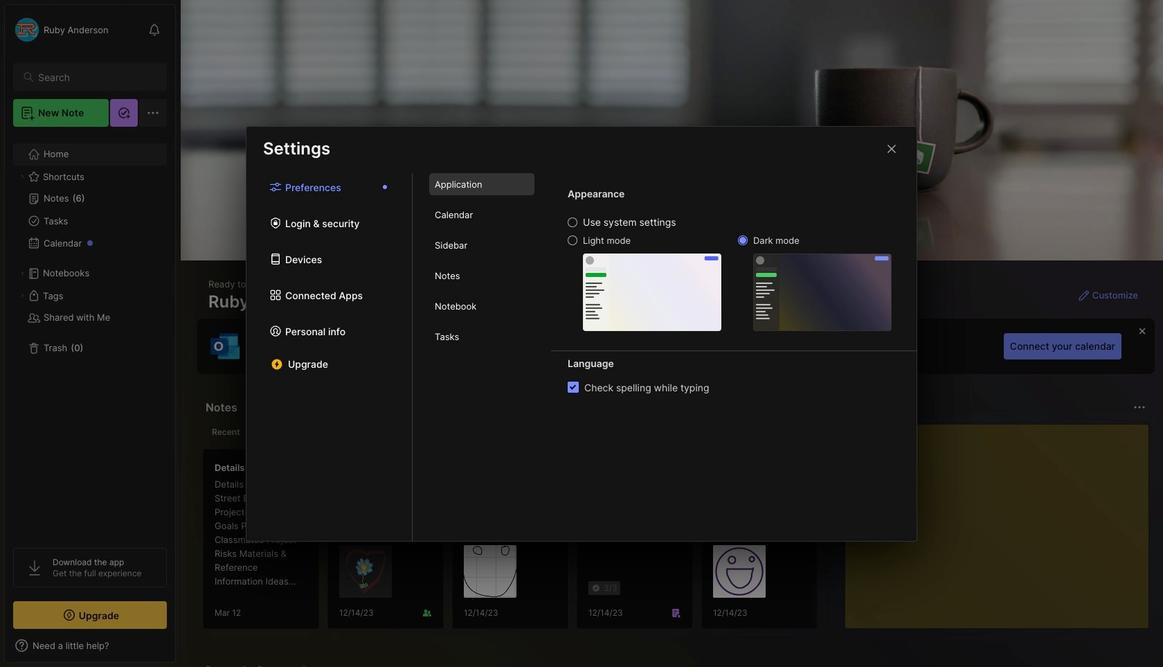 Task type: vqa. For each thing, say whether or not it's contained in the screenshot.
first thumbnail
yes



Task type: describe. For each thing, give the bounding box(es) containing it.
tree inside main element
[[5, 135, 175, 535]]

Search text field
[[38, 71, 154, 84]]

3 thumbnail image from the left
[[714, 545, 766, 598]]

Start writing… text field
[[857, 425, 1149, 617]]

none search field inside main element
[[38, 69, 154, 85]]



Task type: locate. For each thing, give the bounding box(es) containing it.
tab list
[[247, 173, 413, 541], [413, 173, 551, 541], [206, 424, 823, 441]]

thumbnail image
[[339, 545, 392, 598], [464, 545, 517, 598], [714, 545, 766, 598]]

main element
[[0, 0, 180, 667]]

0 horizontal spatial thumbnail image
[[339, 545, 392, 598]]

2 thumbnail image from the left
[[464, 545, 517, 598]]

2 horizontal spatial thumbnail image
[[714, 545, 766, 598]]

option group
[[568, 216, 892, 331]]

tree
[[5, 135, 175, 535]]

close image
[[884, 140, 901, 157]]

None checkbox
[[568, 382, 579, 393]]

1 horizontal spatial thumbnail image
[[464, 545, 517, 598]]

tab
[[429, 173, 535, 195], [429, 204, 535, 226], [429, 234, 535, 256], [429, 265, 535, 287], [429, 295, 535, 317], [429, 326, 535, 348], [206, 424, 246, 441], [252, 424, 308, 441]]

expand tags image
[[18, 292, 26, 300]]

None radio
[[738, 236, 748, 245]]

None search field
[[38, 69, 154, 85]]

None radio
[[568, 218, 578, 227], [568, 236, 578, 245], [568, 218, 578, 227], [568, 236, 578, 245]]

expand notebooks image
[[18, 269, 26, 278]]

row group
[[203, 449, 1076, 637]]

1 thumbnail image from the left
[[339, 545, 392, 598]]



